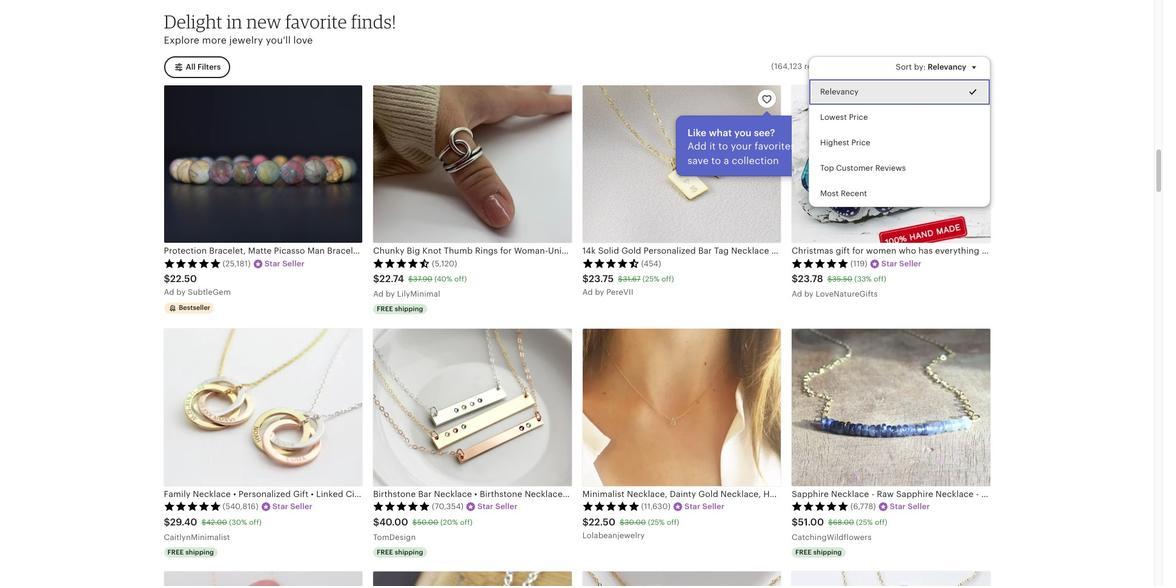 Task type: vqa. For each thing, say whether or not it's contained in the screenshot.
leftmost piece
no



Task type: locate. For each thing, give the bounding box(es) containing it.
d inside $ 23.78 $ 35.50 (33% off) a d b y lovenaturegifts
[[797, 289, 802, 299]]

more
[[202, 35, 227, 46]]

$ 22.74 $ 37.90 (40% off) a d b y lilyminimal
[[373, 273, 467, 299]]

(25%
[[643, 275, 660, 283], [648, 518, 665, 527], [856, 518, 873, 527]]

0 horizontal spatial relevancy
[[820, 87, 858, 96]]

customer
[[836, 163, 873, 172]]

y inside $ 23.75 $ 31.67 (25% off) a d b y perevii
[[600, 288, 604, 297]]

shipping for 40.00
[[395, 549, 423, 556]]

22.74
[[379, 273, 404, 285]]

christmas gift for women who has everything handmade earrings image
[[792, 85, 990, 243]]

42.00
[[206, 518, 227, 527]]

price for highest price
[[851, 138, 870, 147]]

star seller right (25,181) at the left top of the page
[[265, 259, 305, 268]]

a left lilyminimal
[[373, 289, 379, 299]]

lolabeanjewelry
[[582, 531, 645, 540]]

a left perevii
[[582, 288, 588, 297]]

relevancy up "lowest price"
[[820, 87, 858, 96]]

star for 22.50
[[265, 259, 280, 268]]

d down 23.75
[[588, 288, 593, 297]]

4.5 out of 5 stars image up 22.74
[[373, 258, 430, 268]]

(25,181)
[[223, 259, 251, 268]]

b inside $ 22.50 a d b y subtlegem
[[176, 288, 182, 297]]

a for 23.75
[[582, 288, 588, 297]]

to right it
[[718, 141, 728, 152]]

5 out of 5 stars image up $ 22.50 a d b y subtlegem
[[164, 258, 221, 268]]

(25% down (6,778)
[[856, 518, 873, 527]]

add
[[688, 141, 707, 152]]

relevancy
[[928, 62, 966, 71], [820, 87, 858, 96]]

5 out of 5 stars image for 29.40
[[164, 502, 221, 511]]

0 horizontal spatial 4.5 out of 5 stars image
[[373, 258, 430, 268]]

y inside $ 22.74 $ 37.90 (40% off) a d b y lilyminimal
[[391, 289, 395, 299]]

delight
[[164, 10, 223, 33]]

star for 29.40
[[272, 502, 288, 511]]

b inside $ 22.74 $ 37.90 (40% off) a d b y lilyminimal
[[386, 289, 391, 299]]

a down christmas
[[792, 289, 797, 299]]

star seller
[[265, 259, 305, 268], [881, 259, 922, 268], [272, 502, 312, 511], [478, 502, 518, 511], [685, 502, 725, 511], [890, 502, 930, 511]]

b down 23.75
[[595, 288, 600, 297]]

star right the (70,354)
[[478, 502, 493, 511]]

results,
[[804, 62, 832, 71]]

star right (540,816)
[[272, 502, 288, 511]]

5 out of 5 stars image for 40.00
[[373, 502, 430, 511]]

initials necklace ampersand or heart, letter necklace, personalized gift, bridal gift initial necklace dainty layering lowercase chms gz image
[[582, 572, 781, 586]]

star seller right the (70,354)
[[478, 502, 518, 511]]

price up top customer reviews at the top of the page
[[851, 138, 870, 147]]

(25% inside $ 23.75 $ 31.67 (25% off) a d b y perevii
[[643, 275, 660, 283]]

to down it
[[711, 155, 721, 167]]

jewelry
[[229, 35, 263, 46]]

lowest price
[[820, 112, 868, 121]]

y down 22.74
[[391, 289, 395, 299]]

chunky big knot thumb rings for woman-unique dainty adjustable weaved ring-silver jewelry for woman-christmas gift for her-present image
[[373, 85, 572, 243]]

handmade
[[982, 246, 1027, 256]]

b inside $ 23.78 $ 35.50 (33% off) a d b y lovenaturegifts
[[804, 289, 809, 299]]

off) inside $ 29.40 $ 42.00 (30% off) caitlynminimalist
[[249, 518, 262, 527]]

$ 22.50 a d b y subtlegem
[[164, 273, 231, 297]]

free down 'tomdesign'
[[377, 549, 393, 556]]

(25% inside "$ 51.00 $ 68.00 (25% off) catchingwildflowers"
[[856, 518, 873, 527]]

free down 51.00
[[795, 549, 812, 556]]

star seller for 51.00
[[890, 502, 930, 511]]

1 vertical spatial price
[[851, 138, 870, 147]]

22.50 inside $ 22.50 a d b y subtlegem
[[170, 273, 197, 285]]

star
[[265, 259, 280, 268], [881, 259, 897, 268], [272, 502, 288, 511], [478, 502, 493, 511], [685, 502, 700, 511], [890, 502, 906, 511]]

(25% down (454)
[[643, 275, 660, 283]]

relevancy link
[[809, 79, 990, 104]]

like what you see? add it to your favorites and save to a collection
[[688, 127, 816, 167]]

(540,816)
[[223, 502, 258, 511]]

price for lowest price
[[849, 112, 868, 121]]

star seller for 29.40
[[272, 502, 312, 511]]

star right (25,181) at the left top of the page
[[265, 259, 280, 268]]

b down 23.78
[[804, 289, 809, 299]]

(25% for 22.50
[[648, 518, 665, 527]]

lovenaturegifts
[[816, 289, 878, 299]]

star seller right (540,816)
[[272, 502, 312, 511]]

a inside like what you see? add it to your favorites and save to a collection
[[724, 155, 729, 167]]

2 4.5 out of 5 stars image from the left
[[582, 258, 639, 268]]

y for 23.78
[[809, 289, 814, 299]]

y down 23.75
[[600, 288, 604, 297]]

b up the bestseller
[[176, 288, 182, 297]]

off) inside $ 22.74 $ 37.90 (40% off) a d b y lilyminimal
[[454, 275, 467, 283]]

1 vertical spatial relevancy
[[820, 87, 858, 96]]

price right lowest
[[849, 112, 868, 121]]

d inside $ 22.74 $ 37.90 (40% off) a d b y lilyminimal
[[378, 289, 384, 299]]

price inside the highest price 'link'
[[851, 138, 870, 147]]

y for 22.74
[[391, 289, 395, 299]]

1 vertical spatial 22.50
[[589, 517, 616, 528]]

d inside $ 23.75 $ 31.67 (25% off) a d b y perevii
[[588, 288, 593, 297]]

by:
[[914, 62, 926, 71]]

free for 29.40
[[168, 549, 184, 556]]

(25% down (11,630)
[[648, 518, 665, 527]]

star seller right (11,630)
[[685, 502, 725, 511]]

a inside $ 22.74 $ 37.90 (40% off) a d b y lilyminimal
[[373, 289, 379, 299]]

new
[[246, 10, 281, 33]]

22.50 for $ 22.50 $ 30.00 (25% off) lolabeanjewelry
[[589, 517, 616, 528]]

d for 23.75
[[588, 288, 593, 297]]

y inside $ 23.78 $ 35.50 (33% off) a d b y lovenaturegifts
[[809, 289, 814, 299]]

4.5 out of 5 stars image
[[373, 258, 430, 268], [582, 258, 639, 268]]

a inside $ 23.75 $ 31.67 (25% off) a d b y perevii
[[582, 288, 588, 297]]

off) inside "$ 51.00 $ 68.00 (25% off) catchingwildflowers"
[[875, 518, 887, 527]]

$
[[164, 273, 170, 285], [373, 273, 379, 285], [582, 273, 589, 285], [792, 273, 798, 285], [408, 275, 413, 283], [618, 275, 623, 283], [827, 275, 832, 283], [164, 517, 170, 528], [373, 517, 379, 528], [582, 517, 589, 528], [792, 517, 798, 528], [202, 518, 206, 527], [412, 518, 417, 527], [620, 518, 625, 527], [828, 518, 833, 527]]

star seller right (6,778)
[[890, 502, 930, 511]]

shipping for 29.40
[[185, 549, 214, 556]]

star down women
[[881, 259, 897, 268]]

y up the bestseller
[[181, 288, 186, 297]]

minimalist necklace, dainty gold necklace, handmade jewelry, birthstone necklace for women, simple gold necklace image
[[582, 329, 781, 486]]

off) down (11,630)
[[667, 518, 679, 527]]

price
[[849, 112, 868, 121], [851, 138, 870, 147]]

dainty zodiac sign necklace, constellation necklace, zodiac outline necklace, minimalist jewelry gift for her, star necklace image
[[164, 572, 362, 586]]

off) down (6,778)
[[875, 518, 887, 527]]

b
[[176, 288, 182, 297], [595, 288, 600, 297], [386, 289, 391, 299], [804, 289, 809, 299]]

(25% inside $ 22.50 $ 30.00 (25% off) lolabeanjewelry
[[648, 518, 665, 527]]

22.50 up subtlegem
[[170, 273, 197, 285]]

d left subtlegem
[[169, 288, 174, 297]]

b inside $ 23.75 $ 31.67 (25% off) a d b y perevii
[[595, 288, 600, 297]]

22.50 for $ 22.50 a d b y subtlegem
[[170, 273, 197, 285]]

shipping down the catchingwildflowers
[[813, 549, 842, 556]]

off) right (20%
[[460, 518, 473, 527]]

1 4.5 out of 5 stars image from the left
[[373, 258, 430, 268]]

off) inside $ 22.50 $ 30.00 (25% off) lolabeanjewelry
[[667, 518, 679, 527]]

d for 23.78
[[797, 289, 802, 299]]

(25% for 23.75
[[643, 275, 660, 283]]

explore
[[164, 35, 199, 46]]

seller for 40.00
[[495, 502, 518, 511]]

seller for 29.40
[[290, 502, 312, 511]]

a inside $ 23.78 $ 35.50 (33% off) a d b y lovenaturegifts
[[792, 289, 797, 299]]

1 horizontal spatial 4.5 out of 5 stars image
[[582, 258, 639, 268]]

top
[[820, 163, 834, 172]]

50.00
[[417, 518, 438, 527]]

family necklace • personalized gift • linked circle necklace •  custom children name rings • eternity necklace • mother gift • nm30f30 image
[[164, 329, 362, 486]]

1 horizontal spatial relevancy
[[928, 62, 966, 71]]

a for 23.78
[[792, 289, 797, 299]]

y inside $ 22.50 a d b y subtlegem
[[181, 288, 186, 297]]

0 vertical spatial price
[[849, 112, 868, 121]]

free shipping down 'tomdesign'
[[377, 549, 423, 556]]

tooltip
[[676, 113, 858, 176]]

off) inside $ 40.00 $ 50.00 (20% off) tomdesign
[[460, 518, 473, 527]]

22.50 up lolabeanjewelry
[[589, 517, 616, 528]]

0 vertical spatial 22.50
[[170, 273, 197, 285]]

off) for 51.00
[[875, 518, 887, 527]]

4.5 out of 5 stars image up 23.75
[[582, 258, 639, 268]]

off) for 22.50
[[667, 518, 679, 527]]

all filters button
[[164, 56, 230, 78]]

d down 22.74
[[378, 289, 384, 299]]

d down 23.78
[[797, 289, 802, 299]]

top customer reviews
[[820, 163, 906, 172]]

shipping down lilyminimal
[[395, 305, 423, 313]]

save
[[688, 155, 709, 167]]

price inside lowest price link
[[849, 112, 868, 121]]

free shipping
[[377, 305, 423, 313], [168, 549, 214, 556], [377, 549, 423, 556], [795, 549, 842, 556]]

23.78
[[798, 273, 823, 285]]

seller
[[282, 259, 305, 268], [899, 259, 922, 268], [290, 502, 312, 511], [495, 502, 518, 511], [702, 502, 725, 511], [908, 502, 930, 511]]

it
[[709, 141, 716, 152]]

seller for 51.00
[[908, 502, 930, 511]]

free shipping down lilyminimal
[[377, 305, 423, 313]]

free shipping for 22.74
[[377, 305, 423, 313]]

off) right 31.67 on the top of the page
[[662, 275, 674, 283]]

(454)
[[641, 259, 661, 268]]

free for 51.00
[[795, 549, 812, 556]]

lowest
[[820, 112, 847, 121]]

a right save
[[724, 155, 729, 167]]

off) inside $ 23.78 $ 35.50 (33% off) a d b y lovenaturegifts
[[874, 275, 886, 283]]

caitlynminimalist
[[164, 533, 230, 542]]

a for 22.74
[[373, 289, 379, 299]]

(6,778)
[[851, 502, 876, 511]]

delight in new favorite finds! explore more jewelry you'll love
[[164, 10, 396, 46]]

$ 29.40 $ 42.00 (30% off) caitlynminimalist
[[164, 517, 262, 542]]

free down 22.74
[[377, 305, 393, 313]]

star right (6,778)
[[890, 502, 906, 511]]

b down 22.74
[[386, 289, 391, 299]]

what
[[709, 127, 732, 139]]

free shipping down the caitlynminimalist
[[168, 549, 214, 556]]

off) right (30%
[[249, 518, 262, 527]]

d
[[169, 288, 174, 297], [588, 288, 593, 297], [378, 289, 384, 299], [797, 289, 802, 299]]

off) right (33%
[[874, 275, 886, 283]]

d inside $ 22.50 a d b y subtlegem
[[169, 288, 174, 297]]

star seller for 40.00
[[478, 502, 518, 511]]

to
[[718, 141, 728, 152], [711, 155, 721, 167]]

menu
[[808, 56, 990, 207]]

earrings
[[1029, 246, 1063, 256]]

recent
[[840, 189, 867, 198]]

5 out of 5 stars image up 40.00
[[373, 502, 430, 511]]

filters
[[197, 62, 221, 71]]

5 out of 5 stars image
[[164, 258, 221, 268], [792, 258, 849, 268], [164, 502, 221, 511], [373, 502, 430, 511], [582, 502, 639, 511], [792, 502, 849, 511]]

(30%
[[229, 518, 247, 527]]

5 out of 5 stars image up lolabeanjewelry
[[582, 502, 639, 511]]

shipping down 'tomdesign'
[[395, 549, 423, 556]]

(70,354)
[[432, 502, 464, 511]]

5 out of 5 stars image for 22.50
[[164, 258, 221, 268]]

5 out of 5 stars image up 29.40
[[164, 502, 221, 511]]

y
[[181, 288, 186, 297], [600, 288, 604, 297], [391, 289, 395, 299], [809, 289, 814, 299]]

in
[[226, 10, 243, 33]]

y down 23.78
[[809, 289, 814, 299]]

off) right (40%
[[454, 275, 467, 283]]

40.00
[[379, 517, 408, 528]]

shipping down the caitlynminimalist
[[185, 549, 214, 556]]

dendrite opal gem slice necklace, 14k gold filled minimalist choker, bridal gift, gemstone necklace, marble jewelry, boho necklace, nk-gs image
[[792, 572, 990, 586]]

off) for 23.78
[[874, 275, 886, 283]]

off) inside $ 23.75 $ 31.67 (25% off) a d b y perevii
[[662, 275, 674, 283]]

0 horizontal spatial 22.50
[[170, 273, 197, 285]]

shipping
[[395, 305, 423, 313], [185, 549, 214, 556], [395, 549, 423, 556], [813, 549, 842, 556]]

22.50 inside $ 22.50 $ 30.00 (25% off) lolabeanjewelry
[[589, 517, 616, 528]]

dandelion seed necklace , dandelion necklace , pressed flower jewelry , wish , nature , unique jewelry - stocking stuffer for her image
[[373, 572, 572, 586]]

5 out of 5 stars image for 51.00
[[792, 502, 849, 511]]

5 out of 5 stars image up 51.00
[[792, 502, 849, 511]]

37.90
[[413, 275, 432, 283]]

a left subtlegem
[[164, 288, 169, 297]]

like
[[688, 127, 707, 139]]

free shipping down the catchingwildflowers
[[795, 549, 842, 556]]

free for 22.74
[[377, 305, 393, 313]]

0 vertical spatial to
[[718, 141, 728, 152]]

free down the caitlynminimalist
[[168, 549, 184, 556]]

$ 40.00 $ 50.00 (20% off) tomdesign
[[373, 517, 473, 542]]

relevancy right by:
[[928, 62, 966, 71]]

1 horizontal spatial 22.50
[[589, 517, 616, 528]]



Task type: describe. For each thing, give the bounding box(es) containing it.
a inside $ 22.50 a d b y subtlegem
[[164, 288, 169, 297]]

gift
[[836, 246, 850, 256]]

off) for 40.00
[[460, 518, 473, 527]]

all
[[186, 62, 196, 71]]

(11,630)
[[641, 502, 671, 511]]

birthstone bar necklace • birthstone necklace for mom • gold bar necklace • birthstone jewelry • birthstone bar • personalized gift mom tbr1 image
[[373, 329, 572, 486]]

you'll
[[266, 35, 291, 46]]

love
[[293, 35, 313, 46]]

sort
[[896, 62, 912, 71]]

shipping for 22.74
[[395, 305, 423, 313]]

0 vertical spatial relevancy
[[928, 62, 966, 71]]

y for 23.75
[[600, 288, 604, 297]]

d for 22.74
[[378, 289, 384, 299]]

top customer reviews link
[[809, 155, 990, 181]]

shipping for 51.00
[[813, 549, 842, 556]]

23.75
[[589, 273, 614, 285]]

b for 23.75
[[595, 288, 600, 297]]

star seller down who
[[881, 259, 922, 268]]

who
[[899, 246, 916, 256]]

off) for 22.74
[[454, 275, 467, 283]]

all filters
[[186, 62, 221, 71]]

lilyminimal
[[397, 289, 440, 299]]

perevii
[[606, 288, 633, 297]]

see?
[[754, 127, 775, 139]]

14k solid gold personalized bar tag necklace • vertical bars initials anniversary gift for wife • minimalist engraved name/date tag pendant image
[[582, 85, 781, 243]]

star seller for 22.50
[[265, 259, 305, 268]]

68.00
[[833, 518, 854, 527]]

1 vertical spatial to
[[711, 155, 721, 167]]

$ 23.75 $ 31.67 (25% off) a d b y perevii
[[582, 273, 674, 297]]

relevancy inside menu
[[820, 87, 858, 96]]

and
[[798, 141, 816, 152]]

29.40
[[170, 517, 197, 528]]

favorites
[[755, 141, 796, 152]]

lowest price link
[[809, 104, 990, 130]]

subtlegem
[[188, 288, 231, 297]]

star for 40.00
[[478, 502, 493, 511]]

(33%
[[855, 275, 872, 283]]

protection bracelet, matte picasso man bracelet, picasso jasper bracelet, gift for her, bracelets for women and men heal bracelet image
[[164, 85, 362, 243]]

christmas
[[792, 246, 833, 256]]

your
[[731, 141, 752, 152]]

most
[[820, 189, 838, 198]]

51.00
[[798, 517, 824, 528]]

highest price link
[[809, 130, 990, 155]]

free for 40.00
[[377, 549, 393, 556]]

bestseller
[[179, 304, 210, 311]]

free shipping for 29.40
[[168, 549, 214, 556]]

for
[[852, 246, 864, 256]]

b for 23.78
[[804, 289, 809, 299]]

free shipping for 40.00
[[377, 549, 423, 556]]

christmas gift for women who has everything handmade earrings
[[792, 246, 1063, 256]]

164,123
[[774, 62, 802, 71]]

5 out of 5 stars image down christmas
[[792, 258, 849, 268]]

(20%
[[440, 518, 458, 527]]

$ 22.50 $ 30.00 (25% off) lolabeanjewelry
[[582, 517, 679, 540]]

30.00
[[625, 518, 646, 527]]

(119)
[[851, 259, 868, 268]]

off) for 23.75
[[662, 275, 674, 283]]

( 164,123 results,
[[771, 62, 832, 71]]

most recent
[[820, 189, 867, 198]]

everything
[[935, 246, 979, 256]]

$ 51.00 $ 68.00 (25% off) catchingwildflowers
[[792, 517, 887, 542]]

$ 23.78 $ 35.50 (33% off) a d b y lovenaturegifts
[[792, 273, 886, 299]]

star right (11,630)
[[685, 502, 700, 511]]

4.5 out of 5 stars image for 23.75
[[582, 258, 639, 268]]

$ inside $ 22.50 a d b y subtlegem
[[164, 273, 170, 285]]

menu containing relevancy
[[808, 56, 990, 207]]

most recent link
[[809, 181, 990, 207]]

collection
[[732, 155, 779, 167]]

favorite
[[285, 10, 347, 33]]

tooltip containing like what you see?
[[676, 113, 858, 176]]

b for 22.74
[[386, 289, 391, 299]]

catchingwildflowers
[[792, 533, 872, 542]]

31.67
[[623, 275, 641, 283]]

finds!
[[351, 10, 396, 33]]

4.5 out of 5 stars image for 22.74
[[373, 258, 430, 268]]

off) for 29.40
[[249, 518, 262, 527]]

reviews
[[875, 163, 906, 172]]

35.50
[[832, 275, 853, 283]]

seller for 22.50
[[282, 259, 305, 268]]

(5,120)
[[432, 259, 457, 268]]

women
[[866, 246, 897, 256]]

highest price
[[820, 138, 870, 147]]

tomdesign
[[373, 533, 416, 542]]

(
[[771, 62, 774, 71]]

you
[[734, 127, 752, 139]]

has
[[919, 246, 933, 256]]

star for 51.00
[[890, 502, 906, 511]]

(40%
[[434, 275, 452, 283]]

free shipping for 51.00
[[795, 549, 842, 556]]

sort by: relevancy
[[896, 62, 966, 71]]

highest
[[820, 138, 849, 147]]

sapphire necklace - raw sapphire necklace - sapphire - september birthstone necklace - sapphire jewelry gift for wife  - silver or gold image
[[792, 329, 990, 486]]



